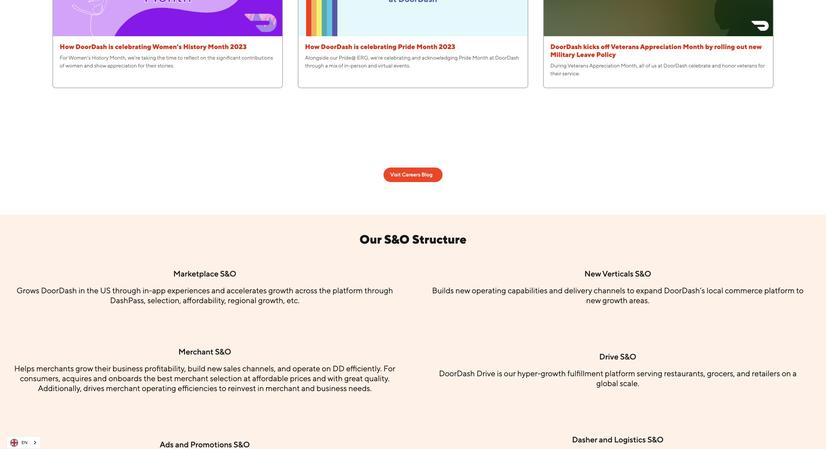 Task type: locate. For each thing, give the bounding box(es) containing it.
growth left fulfillment
[[541, 369, 566, 379]]

0 horizontal spatial through
[[112, 286, 141, 295]]

is for hyper-
[[497, 369, 502, 379]]

month, inside "during veterans appreciation month, all of us at doordash celebrate and honor veterans for their service."
[[621, 63, 638, 69]]

2023
[[230, 43, 247, 50], [439, 43, 455, 50]]

for up "quality."
[[384, 364, 395, 374]]

us
[[651, 63, 657, 69]]

0 horizontal spatial operating
[[142, 384, 176, 393]]

1 horizontal spatial 2023
[[439, 43, 455, 50]]

women's
[[152, 43, 182, 50], [68, 55, 91, 61]]

0 horizontal spatial a
[[325, 63, 328, 69]]

through
[[305, 63, 324, 69], [112, 286, 141, 295], [365, 286, 393, 295]]

0 horizontal spatial appreciation
[[589, 63, 620, 69]]

0 horizontal spatial how
[[60, 43, 74, 50]]

0 horizontal spatial in-
[[143, 286, 152, 295]]

in- inside alongside our pride@ erg, we're celebrating and acknowledging pride month at doordash through a mix of in-person and virtual events.
[[344, 63, 351, 69]]

business down with on the left of page
[[317, 384, 347, 393]]

1 vertical spatial a
[[793, 369, 797, 379]]

business up onboards
[[112, 364, 143, 374]]

1 vertical spatial in
[[258, 384, 264, 393]]

platform inside the builds new operating capabilities and delivery channels to expand doordash's local commerce platform to new growth areas.
[[764, 286, 795, 295]]

women's up "time"
[[152, 43, 182, 50]]

we're
[[370, 55, 383, 61]]

0 vertical spatial our
[[330, 55, 338, 61]]

and up affordable
[[277, 364, 291, 374]]

1 horizontal spatial a
[[793, 369, 797, 379]]

s&o
[[384, 233, 410, 247], [220, 269, 236, 279], [635, 269, 651, 279], [215, 348, 231, 357], [620, 353, 637, 362], [648, 436, 664, 445], [234, 441, 250, 450]]

at inside helps merchants grow their business profitability, build new sales channels, and operate on dd efficiently. for consumers, acquires and onboards the best merchant selection at affordable prices and with great quality. additionally, drives merchant operating efficiencies to reinvest in merchant and business needs.
[[244, 374, 251, 384]]

history up show
[[92, 55, 109, 61]]

to inside for women's history month, we're taking the time to reflect on the significant contributions of women and show appreciation for their stories.
[[178, 55, 183, 61]]

0 vertical spatial at
[[490, 55, 494, 61]]

growth inside the builds new operating capabilities and delivery channels to expand doordash's local commerce platform to new growth areas.
[[603, 296, 628, 305]]

1 horizontal spatial at
[[490, 55, 494, 61]]

a inside alongside our pride@ erg, we're celebrating and acknowledging pride month at doordash through a mix of in-person and virtual events.
[[325, 63, 328, 69]]

1 vertical spatial for
[[384, 364, 395, 374]]

doordash
[[76, 43, 107, 50], [321, 43, 352, 50], [550, 43, 582, 50], [495, 55, 519, 61], [664, 63, 688, 69], [41, 286, 77, 295], [439, 369, 475, 379]]

1 vertical spatial in-
[[143, 286, 152, 295]]

sales
[[223, 364, 241, 374]]

our
[[330, 55, 338, 61], [504, 369, 516, 379]]

2 horizontal spatial at
[[658, 63, 663, 69]]

builds
[[432, 286, 454, 295]]

2 horizontal spatial on
[[782, 369, 791, 379]]

2 horizontal spatial their
[[550, 71, 561, 77]]

on right retailers
[[782, 369, 791, 379]]

of inside for women's history month, we're taking the time to reflect on the significant contributions of women and show appreciation for their stories.
[[60, 63, 64, 69]]

drive inside doordash drive is our hyper-growth fulfillment platform serving restaurants, grocers, and retailers on a global scale.
[[477, 369, 495, 379]]

0 horizontal spatial veterans
[[568, 63, 589, 69]]

1 vertical spatial growth
[[603, 296, 628, 305]]

1 vertical spatial at
[[658, 63, 663, 69]]

for inside helps merchants grow their business profitability, build new sales channels, and operate on dd efficiently. for consumers, acquires and onboards the best merchant selection at affordable prices and with great quality. additionally, drives merchant operating efficiencies to reinvest in merchant and business needs.
[[384, 364, 395, 374]]

month, left all
[[621, 63, 638, 69]]

alongside
[[305, 55, 329, 61]]

1 horizontal spatial is
[[354, 43, 359, 50]]

merchant down affordable
[[266, 384, 300, 393]]

of inside "during veterans appreciation month, all of us at doordash celebrate and honor veterans for their service."
[[646, 63, 650, 69]]

their inside "during veterans appreciation month, all of us at doordash celebrate and honor veterans for their service."
[[550, 71, 561, 77]]

appreciation up us
[[640, 43, 682, 50]]

0 vertical spatial operating
[[472, 286, 506, 295]]

1 horizontal spatial veterans
[[611, 43, 639, 50]]

expand
[[636, 286, 662, 295]]

1 vertical spatial month,
[[621, 63, 638, 69]]

s&o right promotions
[[234, 441, 250, 450]]

2 horizontal spatial of
[[646, 63, 650, 69]]

show
[[94, 63, 106, 69]]

1 horizontal spatial appreciation
[[640, 43, 682, 50]]

dasher and logistics s&o
[[572, 436, 664, 445]]

0 horizontal spatial for
[[138, 63, 145, 69]]

history
[[183, 43, 206, 50], [92, 55, 109, 61]]

operate
[[293, 364, 320, 374]]

1 of from the left
[[60, 63, 64, 69]]

onboards
[[109, 374, 142, 384]]

the left best on the left bottom
[[144, 374, 155, 384]]

1 horizontal spatial of
[[338, 63, 343, 69]]

1 horizontal spatial in
[[258, 384, 264, 393]]

1 horizontal spatial business
[[317, 384, 347, 393]]

reflect
[[184, 55, 199, 61]]

0 horizontal spatial growth
[[268, 286, 294, 295]]

new
[[585, 269, 601, 279]]

on left dd
[[322, 364, 331, 374]]

merchant down build
[[174, 374, 208, 384]]

0 vertical spatial a
[[325, 63, 328, 69]]

0 horizontal spatial platform
[[333, 286, 363, 295]]

grows doordash in the us through in-app experiences and accelerates growth across the platform through dashpass, selection, affordability, regional growth, etc.
[[17, 286, 393, 305]]

for up women
[[60, 55, 67, 61]]

s&o up 'sales'
[[215, 348, 231, 357]]

new right out
[[749, 43, 762, 50]]

and down prices
[[301, 384, 315, 393]]

careers
[[402, 172, 421, 178]]

in- down pride@
[[344, 63, 351, 69]]

visit
[[390, 172, 401, 178]]

celebrating
[[115, 43, 151, 50], [360, 43, 397, 50], [384, 55, 411, 61]]

growth down channels
[[603, 296, 628, 305]]

month, inside for women's history month, we're taking the time to reflect on the significant contributions of women and show appreciation for their stories.
[[110, 55, 127, 61]]

appreciation inside "during veterans appreciation month, all of us at doordash celebrate and honor veterans for their service."
[[589, 63, 620, 69]]

1 horizontal spatial our
[[504, 369, 516, 379]]

0 horizontal spatial women's
[[68, 55, 91, 61]]

and left honor
[[712, 63, 721, 69]]

structure
[[412, 233, 467, 247]]

at inside alongside our pride@ erg, we're celebrating and acknowledging pride month at doordash through a mix of in-person and virtual events.
[[490, 55, 494, 61]]

0 horizontal spatial merchant
[[106, 384, 140, 393]]

1 vertical spatial pride
[[459, 55, 471, 61]]

local
[[707, 286, 723, 295]]

for inside for women's history month, we're taking the time to reflect on the significant contributions of women and show appreciation for their stories.
[[60, 55, 67, 61]]

2 of from the left
[[338, 63, 343, 69]]

in- up the selection,
[[143, 286, 152, 295]]

in left the us
[[79, 286, 85, 295]]

of right mix
[[338, 63, 343, 69]]

women's inside for women's history month, we're taking the time to reflect on the significant contributions of women and show appreciation for their stories.
[[68, 55, 91, 61]]

0 vertical spatial in-
[[344, 63, 351, 69]]

in-
[[344, 63, 351, 69], [143, 286, 152, 295]]

profitability,
[[145, 364, 186, 374]]

platform inside doordash drive is our hyper-growth fulfillment platform serving restaurants, grocers, and retailers on a global scale.
[[605, 369, 635, 379]]

channels
[[594, 286, 625, 295]]

in- inside grows doordash in the us through in-app experiences and accelerates growth across the platform through dashpass, selection, affordability, regional growth, etc.
[[143, 286, 152, 295]]

1 horizontal spatial merchant
[[174, 374, 208, 384]]

leave
[[577, 51, 595, 58]]

1 vertical spatial veterans
[[568, 63, 589, 69]]

1 horizontal spatial through
[[305, 63, 324, 69]]

and left delivery
[[549, 286, 563, 295]]

0 horizontal spatial 2023
[[230, 43, 247, 50]]

0 horizontal spatial drive
[[477, 369, 495, 379]]

dd
[[333, 364, 345, 374]]

s&o right logistics
[[648, 436, 664, 445]]

0 horizontal spatial is
[[108, 43, 113, 50]]

1 horizontal spatial operating
[[472, 286, 506, 295]]

0 vertical spatial their
[[146, 63, 157, 69]]

delivery
[[564, 286, 592, 295]]

1 horizontal spatial their
[[146, 63, 157, 69]]

1 vertical spatial appreciation
[[589, 63, 620, 69]]

doordash inside doordash kicks off veterans appreciation month by rolling out new military leave policy
[[550, 43, 582, 50]]

is up the erg,
[[354, 43, 359, 50]]

how up women
[[60, 43, 74, 50]]

our
[[360, 233, 382, 247]]

affordability,
[[183, 296, 226, 305]]

appreciation inside doordash kicks off veterans appreciation month by rolling out new military leave policy
[[640, 43, 682, 50]]

is
[[108, 43, 113, 50], [354, 43, 359, 50], [497, 369, 502, 379]]

en link
[[7, 437, 41, 450]]

1 horizontal spatial in-
[[344, 63, 351, 69]]

and right the ads
[[175, 441, 189, 450]]

2023 up significant
[[230, 43, 247, 50]]

grow
[[75, 364, 93, 374]]

new
[[749, 43, 762, 50], [456, 286, 470, 295], [586, 296, 601, 305], [207, 364, 222, 374]]

for down we're
[[138, 63, 145, 69]]

1 vertical spatial their
[[550, 71, 561, 77]]

for right veterans
[[758, 63, 765, 69]]

veterans right the off
[[611, 43, 639, 50]]

build
[[188, 364, 206, 374]]

pride up alongside our pride@ erg, we're celebrating and acknowledging pride month at doordash through a mix of in-person and virtual events.
[[398, 43, 415, 50]]

2 vertical spatial at
[[244, 374, 251, 384]]

grows
[[17, 286, 39, 295]]

reinvest
[[228, 384, 256, 393]]

2 vertical spatial their
[[95, 364, 111, 374]]

grocers,
[[707, 369, 735, 379]]

0 vertical spatial business
[[112, 364, 143, 374]]

1 vertical spatial drive
[[477, 369, 495, 379]]

0 horizontal spatial their
[[95, 364, 111, 374]]

0 vertical spatial growth
[[268, 286, 294, 295]]

2 how from the left
[[305, 43, 320, 50]]

1 horizontal spatial history
[[183, 43, 206, 50]]

new verticals s&o
[[585, 269, 651, 279]]

merchant down onboards
[[106, 384, 140, 393]]

in
[[79, 286, 85, 295], [258, 384, 264, 393]]

merchant
[[174, 374, 208, 384], [106, 384, 140, 393], [266, 384, 300, 393]]

their down during
[[550, 71, 561, 77]]

celebrating up we're
[[360, 43, 397, 50]]

pride
[[398, 43, 415, 50], [459, 55, 471, 61]]

1 horizontal spatial on
[[322, 364, 331, 374]]

and up affordability,
[[212, 286, 225, 295]]

month, for veterans
[[621, 63, 638, 69]]

pride right acknowledging
[[459, 55, 471, 61]]

list
[[41, 0, 785, 126]]

stories.
[[158, 63, 174, 69]]

0 vertical spatial in
[[79, 286, 85, 295]]

out
[[737, 43, 747, 50]]

builds new operating capabilities and delivery channels to expand doordash's local commerce platform to new growth areas.
[[432, 286, 804, 305]]

across
[[295, 286, 317, 295]]

best
[[157, 374, 173, 384]]

and
[[412, 55, 421, 61], [84, 63, 93, 69], [368, 63, 377, 69], [712, 63, 721, 69], [212, 286, 225, 295], [549, 286, 563, 295], [277, 364, 291, 374], [737, 369, 750, 379], [93, 374, 107, 384], [313, 374, 326, 384], [301, 384, 315, 393], [599, 436, 613, 445], [175, 441, 189, 450]]

their right grow
[[95, 364, 111, 374]]

1 for from the left
[[138, 63, 145, 69]]

history up reflect
[[183, 43, 206, 50]]

1 vertical spatial our
[[504, 369, 516, 379]]

1 2023 from the left
[[230, 43, 247, 50]]

2 horizontal spatial platform
[[764, 286, 795, 295]]

celebrating up we're
[[115, 43, 151, 50]]

and right grocers,
[[737, 369, 750, 379]]

1 horizontal spatial pride
[[459, 55, 471, 61]]

celebrating for women's
[[115, 43, 151, 50]]

and inside grows doordash in the us through in-app experiences and accelerates growth across the platform through dashpass, selection, affordability, regional growth, etc.
[[212, 286, 225, 295]]

of
[[60, 63, 64, 69], [338, 63, 343, 69], [646, 63, 650, 69]]

merchant
[[178, 348, 213, 357]]

etc.
[[287, 296, 300, 305]]

through inside alongside our pride@ erg, we're celebrating and acknowledging pride month at doordash through a mix of in-person and virtual events.
[[305, 63, 324, 69]]

the up stories.
[[157, 55, 165, 61]]

0 vertical spatial veterans
[[611, 43, 639, 50]]

Language field
[[7, 437, 41, 450]]

1 vertical spatial operating
[[142, 384, 176, 393]]

0 horizontal spatial in
[[79, 286, 85, 295]]

and left show
[[84, 63, 93, 69]]

celebrating for pride
[[360, 43, 397, 50]]

of left women
[[60, 63, 64, 69]]

honor
[[722, 63, 736, 69]]

at inside "during veterans appreciation month, all of us at doordash celebrate and honor veterans for their service."
[[658, 63, 663, 69]]

1 horizontal spatial for
[[758, 63, 765, 69]]

month, up appreciation
[[110, 55, 127, 61]]

1 vertical spatial women's
[[68, 55, 91, 61]]

2 horizontal spatial growth
[[603, 296, 628, 305]]

new inside helps merchants grow their business profitability, build new sales channels, and operate on dd efficiently. for consumers, acquires and onboards the best merchant selection at affordable prices and with great quality. additionally, drives merchant operating efficiencies to reinvest in merchant and business needs.
[[207, 364, 222, 374]]

a right retailers
[[793, 369, 797, 379]]

3 of from the left
[[646, 63, 650, 69]]

on right reflect
[[200, 55, 206, 61]]

their down taking
[[146, 63, 157, 69]]

areas.
[[629, 296, 650, 305]]

is up appreciation
[[108, 43, 113, 50]]

1 horizontal spatial women's
[[152, 43, 182, 50]]

veterans up service.
[[568, 63, 589, 69]]

0 vertical spatial history
[[183, 43, 206, 50]]

0 vertical spatial pride
[[398, 43, 415, 50]]

0 horizontal spatial of
[[60, 63, 64, 69]]

0 horizontal spatial for
[[60, 55, 67, 61]]

our up mix
[[330, 55, 338, 61]]

new up selection
[[207, 364, 222, 374]]

is inside doordash drive is our hyper-growth fulfillment platform serving restaurants, grocers, and retailers on a global scale.
[[497, 369, 502, 379]]

experiences
[[167, 286, 210, 295]]

is left hyper-
[[497, 369, 502, 379]]

0 horizontal spatial on
[[200, 55, 206, 61]]

1 horizontal spatial how
[[305, 43, 320, 50]]

on inside helps merchants grow their business profitability, build new sales channels, and operate on dd efficiently. for consumers, acquires and onboards the best merchant selection at affordable prices and with great quality. additionally, drives merchant operating efficiencies to reinvest in merchant and business needs.
[[322, 364, 331, 374]]

month, for celebrating
[[110, 55, 127, 61]]

2 vertical spatial growth
[[541, 369, 566, 379]]

veterans
[[737, 63, 757, 69]]

1 vertical spatial history
[[92, 55, 109, 61]]

military
[[550, 51, 575, 58]]

women's up women
[[68, 55, 91, 61]]

0 horizontal spatial business
[[112, 364, 143, 374]]

appreciation down policy
[[589, 63, 620, 69]]

in down affordable
[[258, 384, 264, 393]]

0 vertical spatial month,
[[110, 55, 127, 61]]

1 horizontal spatial growth
[[541, 369, 566, 379]]

month inside doordash kicks off veterans appreciation month by rolling out new military leave policy
[[683, 43, 704, 50]]

veterans
[[611, 43, 639, 50], [568, 63, 589, 69]]

0 horizontal spatial at
[[244, 374, 251, 384]]

1 horizontal spatial drive
[[599, 353, 619, 362]]

how up alongside
[[305, 43, 320, 50]]

1 horizontal spatial for
[[384, 364, 395, 374]]

on inside for women's history month, we're taking the time to reflect on the significant contributions of women and show appreciation for their stories.
[[200, 55, 206, 61]]

operating inside the builds new operating capabilities and delivery channels to expand doordash's local commerce platform to new growth areas.
[[472, 286, 506, 295]]

1 horizontal spatial month,
[[621, 63, 638, 69]]

and down we're
[[368, 63, 377, 69]]

2 for from the left
[[758, 63, 765, 69]]

2 2023 from the left
[[439, 43, 455, 50]]

2 horizontal spatial merchant
[[266, 384, 300, 393]]

for
[[60, 55, 67, 61], [384, 364, 395, 374]]

history inside for women's history month, we're taking the time to reflect on the significant contributions of women and show appreciation for their stories.
[[92, 55, 109, 61]]

0 vertical spatial for
[[60, 55, 67, 61]]

celebrate
[[689, 63, 711, 69]]

2 horizontal spatial is
[[497, 369, 502, 379]]

0 horizontal spatial our
[[330, 55, 338, 61]]

0 vertical spatial appreciation
[[640, 43, 682, 50]]

of right all
[[646, 63, 650, 69]]

2023 up acknowledging
[[439, 43, 455, 50]]

0 horizontal spatial month,
[[110, 55, 127, 61]]

veterans inside "during veterans appreciation month, all of us at doordash celebrate and honor veterans for their service."
[[568, 63, 589, 69]]

s&o right our
[[384, 233, 410, 247]]

growth up growth,
[[268, 286, 294, 295]]

doordash inside "during veterans appreciation month, all of us at doordash celebrate and honor veterans for their service."
[[664, 63, 688, 69]]

needs.
[[349, 384, 372, 393]]

the
[[157, 55, 165, 61], [207, 55, 215, 61], [87, 286, 99, 295], [319, 286, 331, 295], [144, 374, 155, 384]]

1 horizontal spatial platform
[[605, 369, 635, 379]]

a left mix
[[325, 63, 328, 69]]

additionally,
[[38, 384, 82, 393]]

hyper-
[[517, 369, 541, 379]]

0 horizontal spatial history
[[92, 55, 109, 61]]

their inside helps merchants grow their business profitability, build new sales channels, and operate on dd efficiently. for consumers, acquires and onboards the best merchant selection at affordable prices and with great quality. additionally, drives merchant operating efficiencies to reinvest in merchant and business needs.
[[95, 364, 111, 374]]

the left significant
[[207, 55, 215, 61]]

our left hyper-
[[504, 369, 516, 379]]

during veterans appreciation month, all of us at doordash celebrate and honor veterans for their service.
[[550, 63, 765, 77]]

1 how from the left
[[60, 43, 74, 50]]

celebrating up events.
[[384, 55, 411, 61]]



Task type: describe. For each thing, give the bounding box(es) containing it.
merchants
[[36, 364, 74, 374]]

acquires
[[62, 374, 92, 384]]

great
[[344, 374, 363, 384]]

accelerates
[[227, 286, 267, 295]]

their inside for women's history month, we're taking the time to reflect on the significant contributions of women and show appreciation for their stories.
[[146, 63, 157, 69]]

how for how doordash is celebrating women's history month 2023
[[60, 43, 74, 50]]

by
[[705, 43, 713, 50]]

new down delivery
[[586, 296, 601, 305]]

our s&o structure
[[360, 233, 467, 247]]

and inside "during veterans appreciation month, all of us at doordash celebrate and honor veterans for their service."
[[712, 63, 721, 69]]

doordash drive is our hyper-growth fulfillment platform serving restaurants, grocers, and retailers on a global scale.
[[439, 369, 797, 388]]

we're
[[128, 55, 140, 61]]

off
[[601, 43, 610, 50]]

time
[[166, 55, 177, 61]]

rolling
[[714, 43, 735, 50]]

doordash kicks off veterans appreciation month by rolling out new military leave policy
[[550, 43, 762, 58]]

marketplace s&o
[[173, 269, 236, 279]]

retailers
[[752, 369, 780, 379]]

our inside alongside our pride@ erg, we're celebrating and acknowledging pride month at doordash through a mix of in-person and virtual events.
[[330, 55, 338, 61]]

the right across
[[319, 286, 331, 295]]

growth,
[[258, 296, 285, 305]]

s&o up expand
[[635, 269, 651, 279]]

dashpass,
[[110, 296, 146, 305]]

1 vertical spatial business
[[317, 384, 347, 393]]

growth inside doordash drive is our hyper-growth fulfillment platform serving restaurants, grocers, and retailers on a global scale.
[[541, 369, 566, 379]]

is for women's
[[108, 43, 113, 50]]

affordable
[[252, 374, 288, 384]]

kicks
[[583, 43, 600, 50]]

prices
[[290, 374, 311, 384]]

capabilities
[[508, 286, 548, 295]]

policy
[[597, 51, 616, 58]]

doordash inside doordash drive is our hyper-growth fulfillment platform serving restaurants, grocers, and retailers on a global scale.
[[439, 369, 475, 379]]

in inside grows doordash in the us through in-app experiences and accelerates growth across the platform through dashpass, selection, affordability, regional growth, etc.
[[79, 286, 85, 295]]

ads and promotions s&o
[[160, 441, 250, 450]]

s&o up accelerates on the bottom left
[[220, 269, 236, 279]]

in inside helps merchants grow their business profitability, build new sales channels, and operate on dd efficiently. for consumers, acquires and onboards the best merchant selection at affordable prices and with great quality. additionally, drives merchant operating efficiencies to reinvest in merchant and business needs.
[[258, 384, 264, 393]]

efficiently.
[[346, 364, 382, 374]]

selection
[[210, 374, 242, 384]]

en
[[21, 441, 28, 446]]

merchant s&o
[[178, 348, 231, 357]]

how doordash is celebrating pride month 2023
[[305, 43, 455, 50]]

events.
[[394, 63, 410, 69]]

for inside "during veterans appreciation month, all of us at doordash celebrate and honor veterans for their service."
[[758, 63, 765, 69]]

the left the us
[[87, 286, 99, 295]]

veterans inside doordash kicks off veterans appreciation month by rolling out new military leave policy
[[611, 43, 639, 50]]

ads
[[160, 441, 174, 450]]

mix
[[329, 63, 337, 69]]

the inside helps merchants grow their business profitability, build new sales channels, and operate on dd efficiently. for consumers, acquires and onboards the best merchant selection at affordable prices and with great quality. additionally, drives merchant operating efficiencies to reinvest in merchant and business needs.
[[144, 374, 155, 384]]

operating inside helps merchants grow their business profitability, build new sales channels, and operate on dd efficiently. for consumers, acquires and onboards the best merchant selection at affordable prices and with great quality. additionally, drives merchant operating efficiencies to reinvest in merchant and business needs.
[[142, 384, 176, 393]]

selection,
[[147, 296, 181, 305]]

during
[[550, 63, 567, 69]]

serving
[[637, 369, 663, 379]]

consumers,
[[20, 374, 60, 384]]

new inside doordash kicks off veterans appreciation month by rolling out new military leave policy
[[749, 43, 762, 50]]

0 vertical spatial drive
[[599, 353, 619, 362]]

on inside doordash drive is our hyper-growth fulfillment platform serving restaurants, grocers, and retailers on a global scale.
[[782, 369, 791, 379]]

pride@
[[339, 55, 356, 61]]

0 vertical spatial women's
[[152, 43, 182, 50]]

and left acknowledging
[[412, 55, 421, 61]]

contributions
[[242, 55, 273, 61]]

taking
[[141, 55, 156, 61]]

with
[[328, 374, 343, 384]]

pride inside alongside our pride@ erg, we're celebrating and acknowledging pride month at doordash through a mix of in-person and virtual events.
[[459, 55, 471, 61]]

for inside for women's history month, we're taking the time to reflect on the significant contributions of women and show appreciation for their stories.
[[138, 63, 145, 69]]

marketplace
[[173, 269, 219, 279]]

s&o up doordash drive is our hyper-growth fulfillment platform serving restaurants, grocers, and retailers on a global scale.
[[620, 353, 637, 362]]

fulfillment
[[568, 369, 603, 379]]

and inside doordash drive is our hyper-growth fulfillment platform serving restaurants, grocers, and retailers on a global scale.
[[737, 369, 750, 379]]

promotions
[[190, 441, 232, 450]]

commerce
[[725, 286, 763, 295]]

is for pride
[[354, 43, 359, 50]]

acknowledging
[[422, 55, 458, 61]]

verticals
[[603, 269, 634, 279]]

appreciation
[[107, 63, 137, 69]]

how doordash is celebrating women's history month 2023
[[60, 43, 247, 50]]

2 horizontal spatial through
[[365, 286, 393, 295]]

and inside the builds new operating capabilities and delivery channels to expand doordash's local commerce platform to new growth areas.
[[549, 286, 563, 295]]

scale.
[[620, 379, 639, 388]]

our inside doordash drive is our hyper-growth fulfillment platform serving restaurants, grocers, and retailers on a global scale.
[[504, 369, 516, 379]]

visit careers blog link
[[384, 168, 443, 182]]

person
[[351, 63, 367, 69]]

erg,
[[357, 55, 369, 61]]

to inside helps merchants grow their business profitability, build new sales channels, and operate on dd efficiently. for consumers, acquires and onboards the best merchant selection at affordable prices and with great quality. additionally, drives merchant operating efficiencies to reinvest in merchant and business needs.
[[219, 384, 226, 393]]

helps merchants grow their business profitability, build new sales channels, and operate on dd efficiently. for consumers, acquires and onboards the best merchant selection at affordable prices and with great quality. additionally, drives merchant operating efficiencies to reinvest in merchant and business needs.
[[14, 364, 395, 393]]

visit careers blog
[[390, 172, 433, 178]]

and inside for women's history month, we're taking the time to reflect on the significant contributions of women and show appreciation for their stories.
[[84, 63, 93, 69]]

growth inside grows doordash in the us through in-app experiences and accelerates growth across the platform through dashpass, selection, affordability, regional growth, etc.
[[268, 286, 294, 295]]

english flag image
[[10, 440, 18, 447]]

new right builds
[[456, 286, 470, 295]]

list containing how doordash is celebrating women's history month 2023
[[41, 0, 785, 126]]

service.
[[562, 71, 580, 77]]

and right the 'dasher'
[[599, 436, 613, 445]]

of inside alongside our pride@ erg, we're celebrating and acknowledging pride month at doordash through a mix of in-person and virtual events.
[[338, 63, 343, 69]]

0 horizontal spatial pride
[[398, 43, 415, 50]]

drives
[[83, 384, 104, 393]]

efficiencies
[[178, 384, 217, 393]]

month inside alongside our pride@ erg, we're celebrating and acknowledging pride month at doordash through a mix of in-person and virtual events.
[[473, 55, 488, 61]]

app
[[152, 286, 166, 295]]

restaurants,
[[664, 369, 705, 379]]

doordash inside alongside our pride@ erg, we're celebrating and acknowledging pride month at doordash through a mix of in-person and virtual events.
[[495, 55, 519, 61]]

and left with on the left of page
[[313, 374, 326, 384]]

quality.
[[365, 374, 390, 384]]

doordash inside grows doordash in the us through in-app experiences and accelerates growth across the platform through dashpass, selection, affordability, regional growth, etc.
[[41, 286, 77, 295]]

celebrating inside alongside our pride@ erg, we're celebrating and acknowledging pride month at doordash through a mix of in-person and virtual events.
[[384, 55, 411, 61]]

for women's history month, we're taking the time to reflect on the significant contributions of women and show appreciation for their stories.
[[60, 55, 273, 69]]

all
[[639, 63, 645, 69]]

how for how doordash is celebrating pride month 2023
[[305, 43, 320, 50]]

and up drives
[[93, 374, 107, 384]]

blog
[[422, 172, 433, 178]]

regional
[[228, 296, 257, 305]]

a inside doordash drive is our hyper-growth fulfillment platform serving restaurants, grocers, and retailers on a global scale.
[[793, 369, 797, 379]]

significant
[[216, 55, 241, 61]]

virtual
[[378, 63, 393, 69]]

logistics
[[614, 436, 646, 445]]

platform inside grows doordash in the us through in-app experiences and accelerates growth across the platform through dashpass, selection, affordability, regional growth, etc.
[[333, 286, 363, 295]]



Task type: vqa. For each thing, say whether or not it's contained in the screenshot.
a in the Alongside our Pride@ ERG, we're celebrating and acknowledging Pride Month at DoorDash through a mix of in-person and virtual events.
yes



